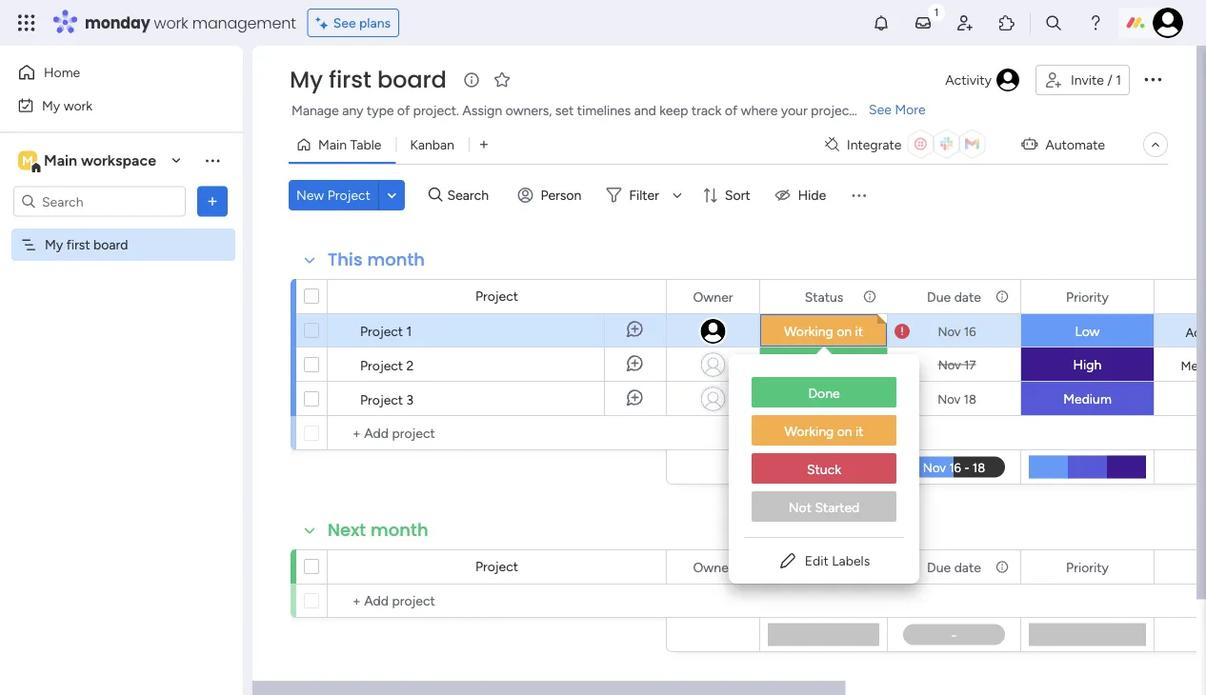 Task type: locate. For each thing, give the bounding box(es) containing it.
0 horizontal spatial of
[[397, 102, 410, 119]]

1
[[1116, 72, 1122, 88], [407, 323, 412, 339]]

my up "manage"
[[290, 64, 323, 96]]

of right type
[[397, 102, 410, 119]]

nov left the 18
[[938, 392, 961, 407]]

of
[[397, 102, 410, 119], [725, 102, 738, 119]]

work right monday
[[154, 12, 188, 33]]

new project
[[296, 187, 371, 203]]

person button
[[510, 180, 593, 211]]

1 vertical spatial working on it
[[785, 424, 864, 440]]

edit labels
[[805, 553, 870, 569]]

1 image
[[928, 1, 945, 22]]

0 vertical spatial my first board
[[290, 64, 447, 96]]

dapulse integrations image
[[825, 138, 839, 152]]

my down home
[[42, 97, 60, 113]]

automate
[[1046, 137, 1105, 153]]

main left table on the left top of the page
[[318, 137, 347, 153]]

2 vertical spatial my
[[45, 237, 63, 253]]

0 vertical spatial working
[[784, 324, 834, 340]]

0 vertical spatial nov
[[938, 324, 961, 339]]

see more link
[[867, 100, 928, 119]]

add to favorites image
[[492, 70, 512, 89]]

month right this
[[367, 248, 425, 272]]

column information image for 2nd due date field from the bottom of the page
[[995, 289, 1010, 304]]

owner
[[693, 289, 733, 305], [693, 559, 733, 576]]

priority for 2nd 'priority' field from the bottom of the page
[[1066, 289, 1109, 305]]

nov 17
[[938, 357, 976, 373]]

0 vertical spatial stuck
[[807, 391, 841, 407]]

1 due date from the top
[[927, 289, 981, 305]]

1 vertical spatial stuck
[[807, 462, 841, 478]]

0 vertical spatial due
[[927, 289, 951, 305]]

2 date from the top
[[954, 559, 981, 576]]

1 vertical spatial due date
[[927, 559, 981, 576]]

1 vertical spatial due
[[927, 559, 951, 576]]

1 vertical spatial date
[[954, 559, 981, 576]]

3 nov from the top
[[938, 392, 961, 407]]

nov for nov 16
[[938, 324, 961, 339]]

0 horizontal spatial see
[[333, 15, 356, 31]]

done up done option
[[808, 357, 840, 373]]

hide
[[798, 187, 826, 203]]

my down search in workspace field
[[45, 237, 63, 253]]

project.
[[413, 102, 459, 119]]

on
[[837, 324, 852, 340], [837, 424, 852, 440]]

my first board list box
[[0, 225, 243, 518]]

see left more
[[869, 101, 892, 118]]

stuck option
[[752, 454, 897, 484]]

activity
[[946, 72, 992, 88]]

status left column information image
[[805, 289, 844, 305]]

due
[[927, 289, 951, 305], [927, 559, 951, 576]]

1 right the /
[[1116, 72, 1122, 88]]

work inside button
[[64, 97, 93, 113]]

working on it up stuck option
[[785, 424, 864, 440]]

1 vertical spatial owner field
[[688, 557, 738, 578]]

stuck up working on it 'option'
[[807, 391, 841, 407]]

0 horizontal spatial main
[[44, 152, 77, 170]]

invite members image
[[956, 13, 975, 32]]

date
[[954, 289, 981, 305], [954, 559, 981, 576]]

1 vertical spatial nov
[[938, 357, 961, 373]]

1 vertical spatial see
[[869, 101, 892, 118]]

nov left the 17
[[938, 357, 961, 373]]

working up done option
[[784, 324, 834, 340]]

0 vertical spatial see
[[333, 15, 356, 31]]

done
[[808, 357, 840, 373], [808, 385, 840, 402]]

management
[[192, 12, 296, 33]]

month
[[367, 248, 425, 272], [371, 518, 429, 543]]

status
[[805, 289, 844, 305], [805, 559, 844, 576]]

integrate
[[847, 137, 902, 153]]

next
[[328, 518, 366, 543]]

1 vertical spatial priority field
[[1062, 557, 1114, 578]]

2 priority from the top
[[1066, 559, 1109, 576]]

list box
[[729, 362, 920, 537]]

0 vertical spatial owner
[[693, 289, 733, 305]]

sort
[[725, 187, 751, 203]]

kanban button
[[396, 130, 469, 160]]

1 horizontal spatial board
[[377, 64, 447, 96]]

0 horizontal spatial first
[[66, 237, 90, 253]]

2
[[407, 357, 414, 374]]

collapse board header image
[[1148, 137, 1163, 152]]

0 horizontal spatial my first board
[[45, 237, 128, 253]]

board inside list box
[[93, 237, 128, 253]]

first up any
[[329, 64, 371, 96]]

m
[[22, 152, 33, 169]]

status field left column information image
[[800, 286, 848, 307]]

done up working on it 'option'
[[808, 385, 840, 402]]

my first board up type
[[290, 64, 447, 96]]

due date for 2nd due date field from the bottom of the page
[[927, 289, 981, 305]]

2 stuck from the top
[[807, 462, 841, 478]]

1 vertical spatial work
[[64, 97, 93, 113]]

working up stuck option
[[785, 424, 834, 440]]

activity button
[[938, 65, 1028, 95]]

project 3
[[360, 392, 414, 408]]

status field down not started
[[800, 557, 848, 578]]

due up nov 16
[[927, 289, 951, 305]]

main
[[318, 137, 347, 153], [44, 152, 77, 170]]

0 vertical spatial priority
[[1066, 289, 1109, 305]]

1 vertical spatial board
[[93, 237, 128, 253]]

john smith image
[[1153, 8, 1183, 38]]

1 vertical spatial month
[[371, 518, 429, 543]]

1 inside button
[[1116, 72, 1122, 88]]

1 owner field from the top
[[688, 286, 738, 307]]

1 up 2
[[407, 323, 412, 339]]

1 vertical spatial it
[[856, 424, 864, 440]]

1 horizontal spatial main
[[318, 137, 347, 153]]

angle down image
[[387, 188, 397, 202]]

it down column information image
[[855, 324, 863, 340]]

working
[[784, 324, 834, 340], [785, 424, 834, 440]]

2 of from the left
[[725, 102, 738, 119]]

0 vertical spatial owner field
[[688, 286, 738, 307]]

autopilot image
[[1022, 132, 1038, 156]]

main inside button
[[318, 137, 347, 153]]

my first board
[[290, 64, 447, 96], [45, 237, 128, 253]]

due date
[[927, 289, 981, 305], [927, 559, 981, 576]]

it up stuck option
[[856, 424, 864, 440]]

done option
[[752, 377, 897, 408]]

0 vertical spatial my
[[290, 64, 323, 96]]

3
[[407, 392, 414, 408]]

2 due date from the top
[[927, 559, 981, 576]]

workspace
[[81, 152, 156, 170]]

invite / 1 button
[[1036, 65, 1130, 95]]

my inside list box
[[45, 237, 63, 253]]

work down home
[[64, 97, 93, 113]]

track
[[692, 102, 722, 119]]

1 vertical spatial done
[[808, 385, 840, 402]]

board up project.
[[377, 64, 447, 96]]

not started
[[789, 500, 860, 516]]

0 vertical spatial 1
[[1116, 72, 1122, 88]]

0 vertical spatial priority field
[[1062, 286, 1114, 307]]

not started option
[[752, 492, 897, 522]]

2 vertical spatial nov
[[938, 392, 961, 407]]

status down not started
[[805, 559, 844, 576]]

type
[[367, 102, 394, 119]]

nov 18
[[938, 392, 977, 407]]

2 owner field from the top
[[688, 557, 738, 578]]

1 vertical spatial 1
[[407, 323, 412, 339]]

project
[[328, 187, 371, 203], [475, 288, 518, 304], [360, 323, 403, 339], [360, 357, 403, 374], [360, 392, 403, 408], [475, 559, 518, 575]]

manage
[[292, 102, 339, 119]]

0 vertical spatial due date field
[[923, 286, 986, 307]]

monday work management
[[85, 12, 296, 33]]

column information image
[[995, 289, 1010, 304], [862, 560, 878, 575], [995, 560, 1010, 575]]

my
[[290, 64, 323, 96], [42, 97, 60, 113], [45, 237, 63, 253]]

stuck up not started "option"
[[807, 462, 841, 478]]

My first board field
[[285, 64, 452, 96]]

1 vertical spatial on
[[837, 424, 852, 440]]

1 vertical spatial my first board
[[45, 237, 128, 253]]

high
[[1074, 357, 1102, 373]]

Next month field
[[323, 518, 433, 543]]

see
[[333, 15, 356, 31], [869, 101, 892, 118]]

Status field
[[800, 286, 848, 307], [800, 557, 848, 578]]

next month
[[328, 518, 429, 543]]

v2 search image
[[429, 185, 443, 206]]

0 vertical spatial status
[[805, 289, 844, 305]]

0 vertical spatial done
[[808, 357, 840, 373]]

of right track at right
[[725, 102, 738, 119]]

main table
[[318, 137, 382, 153]]

1 priority from the top
[[1066, 289, 1109, 305]]

invite / 1
[[1071, 72, 1122, 88]]

show board description image
[[460, 71, 483, 90]]

it
[[855, 324, 863, 340], [856, 424, 864, 440]]

nov for nov 17
[[938, 357, 961, 373]]

table
[[350, 137, 382, 153]]

my first board down search in workspace field
[[45, 237, 128, 253]]

priority
[[1066, 289, 1109, 305], [1066, 559, 1109, 576]]

/
[[1108, 72, 1113, 88]]

main inside workspace selection element
[[44, 152, 77, 170]]

0 vertical spatial due date
[[927, 289, 981, 305]]

0 vertical spatial date
[[954, 289, 981, 305]]

main for main workspace
[[44, 152, 77, 170]]

see left plans
[[333, 15, 356, 31]]

first
[[329, 64, 371, 96], [66, 237, 90, 253]]

see inside button
[[333, 15, 356, 31]]

board down search in workspace field
[[93, 237, 128, 253]]

1 horizontal spatial 1
[[1116, 72, 1122, 88]]

edit
[[805, 553, 829, 569]]

0 vertical spatial first
[[329, 64, 371, 96]]

1 horizontal spatial see
[[869, 101, 892, 118]]

apps image
[[998, 13, 1017, 32]]

first down search in workspace field
[[66, 237, 90, 253]]

Due date field
[[923, 286, 986, 307], [923, 557, 986, 578]]

1 horizontal spatial my first board
[[290, 64, 447, 96]]

1 vertical spatial status
[[805, 559, 844, 576]]

work
[[154, 12, 188, 33], [64, 97, 93, 113]]

1 vertical spatial owner
[[693, 559, 733, 576]]

manage any type of project. assign owners, set timelines and keep track of where your project stands.
[[292, 102, 900, 119]]

on left "v2 overdue deadline" icon
[[837, 324, 852, 340]]

main workspace
[[44, 152, 156, 170]]

0 horizontal spatial work
[[64, 97, 93, 113]]

Owner field
[[688, 286, 738, 307], [688, 557, 738, 578]]

main right workspace image
[[44, 152, 77, 170]]

v2 done deadline image
[[895, 356, 910, 374]]

sort button
[[695, 180, 762, 211]]

2 on from the top
[[837, 424, 852, 440]]

0 horizontal spatial board
[[93, 237, 128, 253]]

set
[[555, 102, 574, 119]]

1 vertical spatial my
[[42, 97, 60, 113]]

1 vertical spatial priority
[[1066, 559, 1109, 576]]

0 vertical spatial month
[[367, 248, 425, 272]]

0 horizontal spatial 1
[[407, 323, 412, 339]]

1 vertical spatial first
[[66, 237, 90, 253]]

arrow down image
[[666, 184, 689, 207]]

1 vertical spatial due date field
[[923, 557, 986, 578]]

1 horizontal spatial work
[[154, 12, 188, 33]]

stuck
[[807, 391, 841, 407], [807, 462, 841, 478]]

1 nov from the top
[[938, 324, 961, 339]]

month right next
[[371, 518, 429, 543]]

hide button
[[768, 180, 838, 211]]

1 stuck from the top
[[807, 391, 841, 407]]

nov
[[938, 324, 961, 339], [938, 357, 961, 373], [938, 392, 961, 407]]

main for main table
[[318, 137, 347, 153]]

1 vertical spatial status field
[[800, 557, 848, 578]]

0 vertical spatial work
[[154, 12, 188, 33]]

nov left 16
[[938, 324, 961, 339]]

Search in workspace field
[[40, 191, 159, 212]]

this
[[328, 248, 363, 272]]

1 status field from the top
[[800, 286, 848, 307]]

option
[[0, 228, 243, 232]]

0 vertical spatial on
[[837, 324, 852, 340]]

1 horizontal spatial of
[[725, 102, 738, 119]]

nov for nov 18
[[938, 392, 961, 407]]

2 nov from the top
[[938, 357, 961, 373]]

0 vertical spatial status field
[[800, 286, 848, 307]]

working on it down column information image
[[784, 324, 863, 340]]

not
[[789, 500, 812, 516]]

0 vertical spatial board
[[377, 64, 447, 96]]

notifications image
[[872, 13, 891, 32]]

1 vertical spatial working
[[785, 424, 834, 440]]

on up stuck option
[[837, 424, 852, 440]]

Priority field
[[1062, 286, 1114, 307], [1062, 557, 1114, 578]]

see more
[[869, 101, 926, 118]]

labels
[[832, 553, 870, 569]]

due right labels at the right bottom
[[927, 559, 951, 576]]

board
[[377, 64, 447, 96], [93, 237, 128, 253]]

person
[[541, 187, 582, 203]]



Task type: describe. For each thing, give the bounding box(es) containing it.
+ Add project text field
[[337, 422, 657, 445]]

2 priority field from the top
[[1062, 557, 1114, 578]]

1 on from the top
[[837, 324, 852, 340]]

month for this month
[[367, 248, 425, 272]]

this month
[[328, 248, 425, 272]]

home button
[[11, 57, 205, 88]]

1 of from the left
[[397, 102, 410, 119]]

Search field
[[443, 182, 500, 209]]

where
[[741, 102, 778, 119]]

column information image for 1st due date field from the bottom of the page
[[995, 560, 1010, 575]]

and
[[634, 102, 656, 119]]

see plans button
[[307, 9, 399, 37]]

work for my
[[64, 97, 93, 113]]

1 horizontal spatial first
[[329, 64, 371, 96]]

stands.
[[858, 102, 900, 119]]

options image
[[203, 192, 222, 211]]

2 status field from the top
[[800, 557, 848, 578]]

v2 overdue deadline image
[[895, 323, 910, 341]]

list box containing done
[[729, 362, 920, 537]]

2 owner from the top
[[693, 559, 733, 576]]

my inside button
[[42, 97, 60, 113]]

work for monday
[[154, 12, 188, 33]]

home
[[44, 64, 80, 81]]

project
[[811, 102, 854, 119]]

see plans
[[333, 15, 391, 31]]

plans
[[359, 15, 391, 31]]

+ Add project text field
[[337, 590, 657, 613]]

keep
[[660, 102, 688, 119]]

my work button
[[11, 90, 205, 121]]

stuck inside option
[[807, 462, 841, 478]]

workspace image
[[18, 150, 37, 171]]

acti
[[1186, 325, 1206, 340]]

add view image
[[480, 138, 488, 152]]

meet
[[1181, 358, 1206, 374]]

kanban
[[410, 137, 454, 153]]

assign
[[463, 102, 502, 119]]

workspace selection element
[[18, 149, 159, 174]]

priority for 1st 'priority' field from the bottom of the page
[[1066, 559, 1109, 576]]

filter button
[[599, 180, 689, 211]]

1 status from the top
[[805, 289, 844, 305]]

1 priority field from the top
[[1062, 286, 1114, 307]]

edit labels button
[[744, 546, 904, 577]]

more
[[895, 101, 926, 118]]

new
[[296, 187, 324, 203]]

2 status from the top
[[805, 559, 844, 576]]

it inside 'option'
[[856, 424, 864, 440]]

started
[[815, 500, 860, 516]]

due date for 1st due date field from the bottom of the page
[[927, 559, 981, 576]]

timelines
[[577, 102, 631, 119]]

menu image
[[849, 186, 868, 205]]

done inside option
[[808, 385, 840, 402]]

17
[[964, 357, 976, 373]]

main table button
[[289, 130, 396, 160]]

This month field
[[323, 248, 430, 273]]

project 2
[[360, 357, 414, 374]]

options image
[[1142, 67, 1164, 90]]

invite
[[1071, 72, 1104, 88]]

search everything image
[[1044, 13, 1063, 32]]

your
[[781, 102, 808, 119]]

0 vertical spatial working on it
[[784, 324, 863, 340]]

0 vertical spatial it
[[855, 324, 863, 340]]

2 due date field from the top
[[923, 557, 986, 578]]

project 1
[[360, 323, 412, 339]]

inbox image
[[914, 13, 933, 32]]

month for next month
[[371, 518, 429, 543]]

owners,
[[506, 102, 552, 119]]

workspace options image
[[203, 151, 222, 170]]

16
[[964, 324, 976, 339]]

18
[[964, 392, 977, 407]]

column information image
[[862, 289, 878, 304]]

working on it option
[[752, 415, 897, 446]]

see for see plans
[[333, 15, 356, 31]]

help image
[[1086, 13, 1105, 32]]

1 due from the top
[[927, 289, 951, 305]]

new project button
[[289, 180, 378, 211]]

first inside list box
[[66, 237, 90, 253]]

1 due date field from the top
[[923, 286, 986, 307]]

working on it inside 'option'
[[785, 424, 864, 440]]

medium
[[1064, 391, 1112, 407]]

monday
[[85, 12, 150, 33]]

nov 16
[[938, 324, 976, 339]]

on inside 'option'
[[837, 424, 852, 440]]

my work
[[42, 97, 93, 113]]

low
[[1075, 324, 1100, 340]]

1 date from the top
[[954, 289, 981, 305]]

my first board inside list box
[[45, 237, 128, 253]]

select product image
[[17, 13, 36, 32]]

working inside 'option'
[[785, 424, 834, 440]]

2 due from the top
[[927, 559, 951, 576]]

project inside button
[[328, 187, 371, 203]]

see for see more
[[869, 101, 892, 118]]

1 owner from the top
[[693, 289, 733, 305]]

any
[[342, 102, 363, 119]]

filter
[[629, 187, 659, 203]]



Task type: vqa. For each thing, say whether or not it's contained in the screenshot.
top video
no



